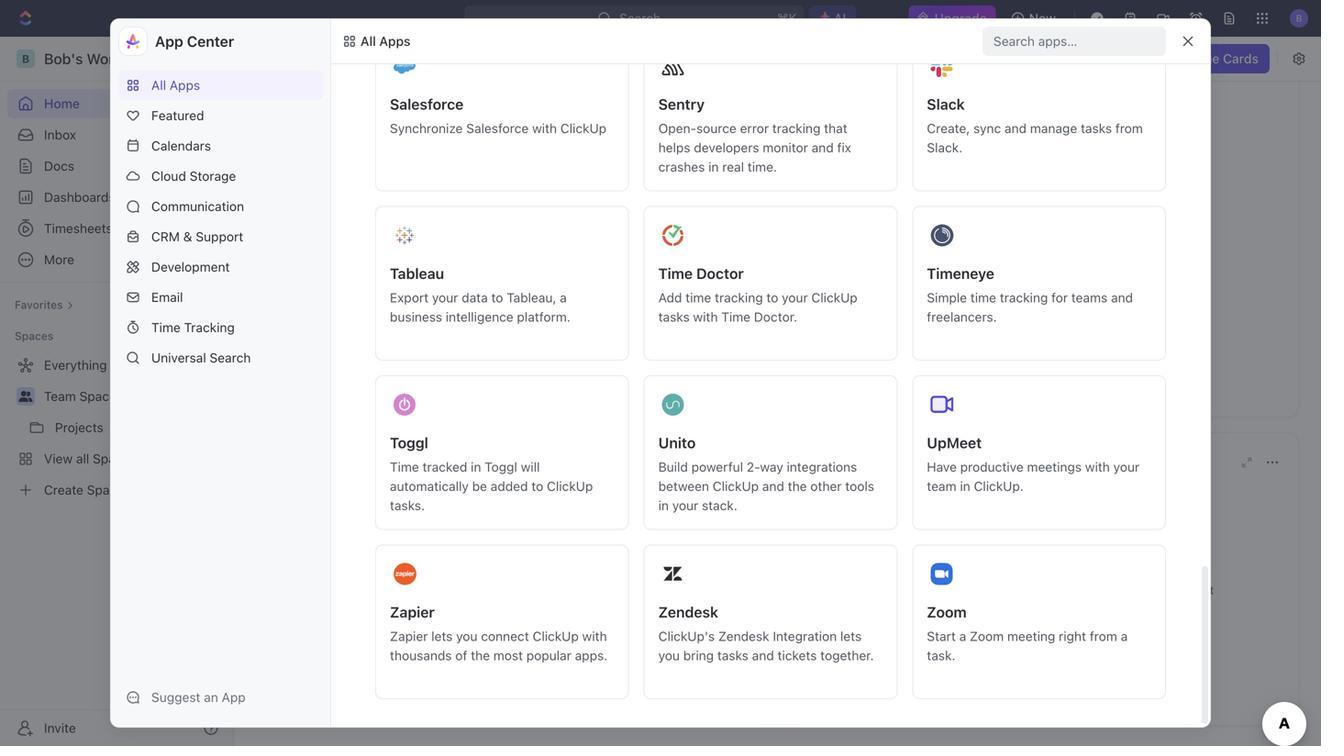 Task type: describe. For each thing, give the bounding box(es) containing it.
a inside tableau export your data to tableau, a business intelligence platform.
[[560, 290, 567, 305]]

error
[[740, 121, 769, 136]]

a down list.
[[1121, 629, 1128, 644]]

that
[[825, 121, 848, 136]]

team space
[[44, 389, 116, 404]]

⌘k
[[778, 11, 798, 26]]

from for zoom
[[1090, 629, 1118, 644]]

timeneye simple time tracking for teams and freelancers.
[[927, 265, 1134, 325]]

tableau,
[[507, 290, 557, 305]]

tracked
[[423, 459, 468, 475]]

in inside unito build powerful 2-way integrations between clickup and the other tools in your stack.
[[659, 498, 669, 513]]

1 vertical spatial all apps link
[[118, 71, 323, 100]]

universal search
[[151, 350, 251, 365]]

time inside timeneye simple time tracking for teams and freelancers.
[[971, 290, 997, 305]]

your inside the 'time doctor add time tracking to your clickup tasks with time doctor.'
[[782, 290, 808, 305]]

your right home
[[524, 229, 547, 242]]

slack
[[927, 95, 965, 113]]

calendars
[[151, 138, 211, 153]]

cards
[[1224, 51, 1260, 66]]

search
[[210, 350, 251, 365]]

task
[[989, 599, 1011, 611]]

lets inside zendesk clickup's zendesk integration lets you bring tasks and tickets together.
[[841, 629, 862, 644]]

comments
[[347, 454, 421, 471]]

clickup inside unito build powerful 2-way integrations between clickup and the other tools in your stack.
[[713, 479, 759, 494]]

with inside salesforce synchronize salesforce with clickup
[[532, 121, 557, 136]]

1 vertical spatial learn
[[590, 629, 619, 642]]

1 vertical spatial zendesk
[[719, 629, 770, 644]]

use clickup ai to create a recurring summary of recent activity.
[[924, 238, 1161, 267]]

docs
[[44, 158, 74, 174]]

sentry open-source error tracking that helps developers monitor and fix crashes in real time.
[[659, 95, 852, 174]]

favorites
[[15, 298, 63, 311]]

cloud
[[151, 168, 186, 184]]

added
[[491, 479, 528, 494]]

and inside unito build powerful 2-way integrations between clickup and the other tools in your stack.
[[763, 479, 785, 494]]

personal
[[384, 229, 429, 242]]

tasks inside the 'time doctor add time tracking to your clickup tasks with time doctor.'
[[659, 309, 690, 325]]

1 vertical spatial more
[[622, 629, 648, 642]]

right
[[1059, 629, 1087, 644]]

team space link
[[44, 382, 174, 411]]

1 horizontal spatial zoom
[[970, 629, 1004, 644]]

calendars link
[[118, 131, 323, 161]]

connect
[[481, 629, 529, 644]]

tracking inside timeneye simple time tracking for teams and freelancers.
[[1000, 290, 1049, 305]]

sync
[[974, 121, 1002, 136]]

crm & support link
[[118, 222, 323, 252]]

export
[[390, 290, 429, 305]]

teams
[[1072, 290, 1108, 305]]

manage cards button
[[1161, 44, 1271, 73]]

the for zapier
[[471, 648, 490, 663]]

tasks. inside toggl time tracked in toggl will automatically be added to clickup tasks.
[[390, 498, 425, 513]]

timesheets
[[44, 221, 113, 236]]

don't
[[401, 629, 428, 642]]

clickup inside use clickup ai to create a recurring summary of recent activity.
[[947, 238, 988, 251]]

home
[[44, 96, 80, 111]]

all for bottommost all apps link
[[151, 78, 166, 93]]

way
[[761, 459, 784, 475]]

assigned
[[279, 454, 344, 471]]

support
[[196, 229, 244, 244]]

assigned comments
[[279, 454, 421, 471]]

sidebar navigation
[[0, 37, 234, 746]]

2 zapier from the top
[[390, 629, 428, 644]]

learn more link for more
[[590, 629, 648, 642]]

manage cards
[[1172, 51, 1260, 66]]

write standup button
[[997, 280, 1089, 302]]

most inside 'zapier zapier lets you connect clickup with thousands of the most popular apps.'
[[494, 648, 523, 663]]

real
[[723, 159, 745, 174]]

powerful
[[692, 459, 744, 475]]

with inside the 'time doctor add time tracking to your clickup tasks with time doctor.'
[[694, 309, 718, 325]]

communication
[[151, 199, 244, 214]]

freelancers.
[[927, 309, 998, 325]]

a right start
[[960, 629, 967, 644]]

fix
[[838, 140, 852, 155]]

storage
[[190, 168, 236, 184]]

slack create, sync and manage tasks from slack.
[[927, 95, 1144, 155]]

0 vertical spatial apps
[[380, 34, 411, 49]]

inbox link
[[7, 120, 226, 150]]

tasks inside zendesk clickup's zendesk integration lets you bring tasks and tickets together.
[[718, 648, 749, 663]]

salesforce synchronize salesforce with clickup
[[390, 95, 607, 136]]

is
[[454, 229, 462, 242]]

0 horizontal spatial zoom
[[927, 604, 967, 621]]

unito
[[659, 434, 696, 452]]

you inside 'zapier zapier lets you connect clickup with thousands of the most popular apps.'
[[456, 629, 478, 644]]

time tracking
[[151, 320, 235, 335]]

all apps for rightmost all apps link
[[361, 34, 411, 49]]

1 horizontal spatial important
[[999, 584, 1049, 597]]

recurring
[[1063, 238, 1110, 251]]

meeting
[[1008, 629, 1056, 644]]

personal list is a home for your tasks. learn more
[[384, 229, 643, 242]]

clickup inside toggl time tracked in toggl will automatically be added to clickup tasks.
[[547, 479, 593, 494]]

have
[[431, 629, 455, 642]]

new
[[1030, 11, 1057, 26]]

recent
[[1011, 254, 1044, 267]]

home link
[[7, 89, 226, 118]]

your right list.
[[1163, 584, 1186, 597]]

clickup inside salesforce synchronize salesforce with clickup
[[561, 121, 607, 136]]

add inside the 'time doctor add time tracking to your clickup tasks with time doctor.'
[[659, 290, 682, 305]]

tasks inside slack create, sync and manage tasks from slack.
[[1081, 121, 1113, 136]]

any
[[458, 629, 477, 642]]

0 horizontal spatial apps
[[170, 78, 200, 93]]

0 horizontal spatial toggl
[[390, 434, 429, 452]]

build
[[659, 459, 688, 475]]

lineup keeps your most important tasks in one list. add your most important task to get started.
[[871, 584, 1215, 611]]

you
[[378, 629, 398, 642]]

be
[[472, 479, 487, 494]]

zendesk clickup's zendesk integration lets you bring tasks and tickets together.
[[659, 604, 874, 663]]

lets inside 'zapier zapier lets you connect clickup with thousands of the most popular apps.'
[[432, 629, 453, 644]]

docs link
[[7, 151, 226, 181]]

the for unito
[[788, 479, 807, 494]]

timesheets link
[[7, 214, 226, 243]]

in inside sentry open-source error tracking that helps developers monitor and fix crashes in real time.
[[709, 159, 719, 174]]

get
[[1027, 599, 1045, 611]]

all for rightmost all apps link
[[361, 34, 376, 49]]

crashes
[[659, 159, 705, 174]]

open-
[[659, 121, 697, 136]]

upgrade link
[[909, 6, 997, 31]]

tasks inside lineup keeps your most important tasks in one list. add your most important task to get started.
[[1052, 584, 1080, 597]]

comments.
[[529, 629, 587, 642]]

development link
[[118, 252, 323, 282]]

in inside upmeet have productive meetings with your team in clickup.
[[961, 479, 971, 494]]

time inside the 'time doctor add time tracking to your clickup tasks with time doctor.'
[[686, 290, 712, 305]]

clickup.
[[974, 479, 1024, 494]]

for inside timeneye simple time tracking for teams and freelancers.
[[1052, 290, 1069, 305]]

center
[[187, 33, 234, 50]]

time left doctor
[[659, 265, 693, 282]]

add inside lineup keeps your most important tasks in one list. add your most important task to get started.
[[1139, 584, 1160, 597]]

dashboards link
[[7, 183, 226, 212]]



Task type: locate. For each thing, give the bounding box(es) containing it.
2 horizontal spatial most
[[1189, 584, 1215, 597]]

of
[[998, 254, 1008, 267], [456, 648, 468, 663]]

time inside 'link'
[[151, 320, 181, 335]]

productive
[[961, 459, 1024, 475]]

with
[[532, 121, 557, 136], [694, 309, 718, 325], [1086, 459, 1111, 475], [583, 629, 607, 644]]

have
[[927, 459, 957, 475]]

0 vertical spatial learn more link
[[584, 229, 643, 242]]

apps right dxxtk icon
[[380, 34, 411, 49]]

1 horizontal spatial for
[[1052, 290, 1069, 305]]

doctor.
[[754, 309, 798, 325]]

dashboards
[[44, 190, 115, 205]]

1 vertical spatial all apps
[[151, 78, 200, 93]]

clickup inside the 'time doctor add time tracking to your clickup tasks with time doctor.'
[[812, 290, 858, 305]]

business
[[390, 309, 443, 325]]

from
[[1116, 121, 1144, 136], [1090, 629, 1118, 644]]

1 time from the left
[[686, 290, 712, 305]]

0 vertical spatial zapier
[[390, 604, 435, 621]]

timeneye
[[927, 265, 995, 282]]

important up get
[[999, 584, 1049, 597]]

to inside use clickup ai to create a recurring summary of recent activity.
[[1004, 238, 1015, 251]]

clickup inside 'zapier zapier lets you connect clickup with thousands of the most popular apps.'
[[533, 629, 579, 644]]

you don't have any assigned comments. learn more
[[378, 629, 648, 642]]

in up be
[[471, 459, 481, 475]]

dialog
[[110, 0, 1212, 728]]

0 vertical spatial the
[[788, 479, 807, 494]]

tasks. down automatically
[[390, 498, 425, 513]]

time inside toggl time tracked in toggl will automatically be added to clickup tasks.
[[390, 459, 419, 475]]

1 zapier from the top
[[390, 604, 435, 621]]

lets up together.
[[841, 629, 862, 644]]

a right is
[[465, 229, 472, 242]]

you inside zendesk clickup's zendesk integration lets you bring tasks and tickets together.
[[659, 648, 680, 663]]

1 vertical spatial important
[[936, 599, 986, 611]]

suggest
[[151, 690, 201, 705]]

toggl up comments in the bottom of the page
[[390, 434, 429, 452]]

1 horizontal spatial all apps
[[361, 34, 411, 49]]

development
[[151, 259, 230, 274]]

home
[[475, 229, 504, 242]]

the left other
[[788, 479, 807, 494]]

apps up 'featured'
[[170, 78, 200, 93]]

the inside unito build powerful 2-way integrations between clickup and the other tools in your stack.
[[788, 479, 807, 494]]

a inside use clickup ai to create a recurring summary of recent activity.
[[1054, 238, 1060, 251]]

your
[[524, 229, 547, 242], [432, 290, 458, 305], [782, 290, 808, 305], [1114, 459, 1140, 475], [673, 498, 699, 513], [944, 584, 967, 597], [1163, 584, 1186, 597]]

1 horizontal spatial you
[[659, 648, 680, 663]]

0 vertical spatial lineup
[[808, 454, 857, 471]]

in inside lineup keeps your most important tasks in one list. add your most important task to get started.
[[1083, 584, 1092, 597]]

time up automatically
[[390, 459, 419, 475]]

list
[[432, 229, 451, 242]]

developers
[[694, 140, 760, 155]]

1 vertical spatial of
[[456, 648, 468, 663]]

all
[[361, 34, 376, 49], [151, 78, 166, 93]]

invite
[[44, 721, 76, 736]]

0 vertical spatial zendesk
[[659, 604, 719, 621]]

and left fix
[[812, 140, 834, 155]]

0 horizontal spatial salesforce
[[390, 95, 464, 113]]

universal search link
[[118, 343, 323, 373]]

manage
[[1031, 121, 1078, 136]]

0 horizontal spatial all
[[151, 78, 166, 93]]

a up platform.
[[560, 290, 567, 305]]

lineup for lineup
[[808, 454, 857, 471]]

for
[[507, 229, 521, 242], [1052, 290, 1069, 305]]

from inside zoom start a zoom meeting right from a task.
[[1090, 629, 1118, 644]]

apps.
[[575, 648, 608, 663]]

thousands
[[390, 648, 452, 663]]

monitor
[[763, 140, 809, 155]]

create,
[[927, 121, 971, 136]]

assigned
[[480, 629, 526, 642]]

your inside unito build powerful 2-way integrations between clickup and the other tools in your stack.
[[673, 498, 699, 513]]

from for slack
[[1116, 121, 1144, 136]]

with inside 'zapier zapier lets you connect clickup with thousands of the most popular apps.'
[[583, 629, 607, 644]]

lineup left the keeps
[[871, 584, 907, 597]]

and left tickets
[[753, 648, 775, 663]]

1 horizontal spatial the
[[788, 479, 807, 494]]

0 vertical spatial more
[[616, 229, 643, 242]]

0 horizontal spatial add
[[659, 290, 682, 305]]

1 vertical spatial app
[[222, 690, 246, 705]]

in
[[709, 159, 719, 174], [471, 459, 481, 475], [961, 479, 971, 494], [659, 498, 669, 513], [1083, 584, 1092, 597]]

most up "task"
[[970, 584, 996, 597]]

other
[[811, 479, 842, 494]]

0 vertical spatial salesforce
[[390, 95, 464, 113]]

sentry
[[659, 95, 705, 113]]

1 vertical spatial zoom
[[970, 629, 1004, 644]]

1 vertical spatial the
[[471, 648, 490, 663]]

1 horizontal spatial lets
[[841, 629, 862, 644]]

1 horizontal spatial toggl
[[485, 459, 518, 475]]

featured link
[[118, 101, 323, 130]]

doctor
[[697, 265, 744, 282]]

the inside 'zapier zapier lets you connect clickup with thousands of the most popular apps.'
[[471, 648, 490, 663]]

tracking for time doctor
[[715, 290, 763, 305]]

spaces
[[15, 330, 54, 342]]

1 horizontal spatial most
[[970, 584, 996, 597]]

1 horizontal spatial all apps link
[[339, 30, 414, 52]]

your right the keeps
[[944, 584, 967, 597]]

0 vertical spatial of
[[998, 254, 1008, 267]]

0 horizontal spatial lets
[[432, 629, 453, 644]]

the down any
[[471, 648, 490, 663]]

your down between
[[673, 498, 699, 513]]

all apps right dxxtk icon
[[361, 34, 411, 49]]

1 horizontal spatial all
[[361, 34, 376, 49]]

tracking
[[773, 121, 821, 136], [715, 290, 763, 305], [1000, 290, 1049, 305]]

lineup for lineup keeps your most important tasks in one list. add your most important task to get started.
[[871, 584, 907, 597]]

1 vertical spatial you
[[659, 648, 680, 663]]

to right data on the top of the page
[[492, 290, 504, 305]]

suggest an app button
[[118, 683, 323, 712]]

inbox
[[44, 127, 76, 142]]

1 vertical spatial add
[[1139, 584, 1160, 597]]

1 horizontal spatial salesforce
[[467, 121, 529, 136]]

tasks. up 'tableau,'
[[550, 229, 581, 242]]

and right teams
[[1112, 290, 1134, 305]]

app inside button
[[222, 690, 246, 705]]

time
[[686, 290, 712, 305], [971, 290, 997, 305]]

to inside lineup keeps your most important tasks in one list. add your most important task to get started.
[[1014, 599, 1024, 611]]

1 horizontal spatial app
[[222, 690, 246, 705]]

create
[[1018, 238, 1051, 251]]

0 horizontal spatial all apps
[[151, 78, 200, 93]]

learn more link for tasks.
[[584, 229, 643, 242]]

0 horizontal spatial of
[[456, 648, 468, 663]]

0 horizontal spatial the
[[471, 648, 490, 663]]

1 horizontal spatial add
[[1139, 584, 1160, 597]]

1 horizontal spatial tracking
[[773, 121, 821, 136]]

source
[[697, 121, 737, 136]]

to up doctor.
[[767, 290, 779, 305]]

of inside use clickup ai to create a recurring summary of recent activity.
[[998, 254, 1008, 267]]

time left doctor.
[[722, 309, 751, 325]]

you down clickup's
[[659, 648, 680, 663]]

in left real
[[709, 159, 719, 174]]

time down email
[[151, 320, 181, 335]]

0 horizontal spatial lineup
[[808, 454, 857, 471]]

of for zapier
[[456, 648, 468, 663]]

your up doctor.
[[782, 290, 808, 305]]

of down any
[[456, 648, 468, 663]]

0 horizontal spatial app
[[155, 33, 183, 50]]

toggl time tracked in toggl will automatically be added to clickup tasks.
[[390, 434, 593, 513]]

upmeet
[[927, 434, 982, 452]]

and inside zendesk clickup's zendesk integration lets you bring tasks and tickets together.
[[753, 648, 775, 663]]

featured
[[151, 108, 204, 123]]

Search apps… field
[[994, 30, 1159, 52]]

clickup
[[561, 121, 607, 136], [947, 238, 988, 251], [812, 290, 858, 305], [547, 479, 593, 494], [713, 479, 759, 494], [533, 629, 579, 644]]

a up activity.
[[1054, 238, 1060, 251]]

all up 'featured'
[[151, 78, 166, 93]]

from right manage in the top of the page
[[1116, 121, 1144, 136]]

new button
[[1004, 4, 1068, 33]]

2 lets from the left
[[841, 629, 862, 644]]

0 vertical spatial add
[[659, 290, 682, 305]]

0 vertical spatial zoom
[[927, 604, 967, 621]]

0 vertical spatial important
[[999, 584, 1049, 597]]

tracking for sentry
[[773, 121, 821, 136]]

between
[[659, 479, 710, 494]]

time tracking link
[[118, 313, 323, 342]]

to left get
[[1014, 599, 1024, 611]]

1 vertical spatial from
[[1090, 629, 1118, 644]]

1 vertical spatial lineup
[[871, 584, 907, 597]]

learn more link
[[584, 229, 643, 242], [590, 629, 648, 642]]

and inside sentry open-source error tracking that helps developers monitor and fix crashes in real time.
[[812, 140, 834, 155]]

0 horizontal spatial important
[[936, 599, 986, 611]]

of for use
[[998, 254, 1008, 267]]

0 vertical spatial you
[[456, 629, 478, 644]]

1 vertical spatial salesforce
[[467, 121, 529, 136]]

2 time from the left
[[971, 290, 997, 305]]

2 horizontal spatial tracking
[[1000, 290, 1049, 305]]

communication link
[[118, 192, 323, 221]]

platform.
[[517, 309, 571, 325]]

lets left any
[[432, 629, 453, 644]]

and inside slack create, sync and manage tasks from slack.
[[1005, 121, 1027, 136]]

zapier zapier lets you connect clickup with thousands of the most popular apps.
[[390, 604, 608, 663]]

2-
[[747, 459, 761, 475]]

toggl up the added at the left of page
[[485, 459, 518, 475]]

for left teams
[[1052, 290, 1069, 305]]

most right list.
[[1189, 584, 1215, 597]]

1 vertical spatial toggl
[[485, 459, 518, 475]]

to inside toggl time tracked in toggl will automatically be added to clickup tasks.
[[532, 479, 544, 494]]

most down connect
[[494, 648, 523, 663]]

edit layout:
[[1044, 51, 1110, 66]]

0 vertical spatial learn
[[584, 229, 613, 242]]

0 horizontal spatial tracking
[[715, 290, 763, 305]]

and down the way
[[763, 479, 785, 494]]

cloud storage link
[[118, 162, 323, 191]]

to down will
[[532, 479, 544, 494]]

to inside tableau export your data to tableau, a business intelligence platform.
[[492, 290, 504, 305]]

integrations
[[787, 459, 858, 475]]

all apps up 'featured'
[[151, 78, 200, 93]]

app right an on the left bottom of the page
[[222, 690, 246, 705]]

lineup
[[808, 454, 857, 471], [871, 584, 907, 597]]

1 lets from the left
[[432, 629, 453, 644]]

time.
[[748, 159, 778, 174]]

0 vertical spatial all
[[361, 34, 376, 49]]

one
[[1095, 584, 1114, 597]]

space
[[79, 389, 116, 404]]

with inside upmeet have productive meetings with your team in clickup.
[[1086, 459, 1111, 475]]

together.
[[821, 648, 874, 663]]

you right have on the left
[[456, 629, 478, 644]]

zoom up start
[[927, 604, 967, 621]]

0 horizontal spatial all apps link
[[118, 71, 323, 100]]

integration
[[773, 629, 837, 644]]

summary
[[1113, 238, 1161, 251]]

your left data on the top of the page
[[432, 290, 458, 305]]

0 horizontal spatial time
[[686, 290, 712, 305]]

1 horizontal spatial tasks.
[[550, 229, 581, 242]]

0 vertical spatial toggl
[[390, 434, 429, 452]]

for right home
[[507, 229, 521, 242]]

tableau export your data to tableau, a business intelligence platform.
[[390, 265, 571, 325]]

from right right
[[1090, 629, 1118, 644]]

1 vertical spatial learn more link
[[590, 629, 648, 642]]

all right dxxtk icon
[[361, 34, 376, 49]]

of down ai
[[998, 254, 1008, 267]]

your inside upmeet have productive meetings with your team in clickup.
[[1114, 459, 1140, 475]]

all apps for bottommost all apps link
[[151, 78, 200, 93]]

1 vertical spatial for
[[1052, 290, 1069, 305]]

app left center
[[155, 33, 183, 50]]

1 horizontal spatial lineup
[[871, 584, 907, 597]]

in down between
[[659, 498, 669, 513]]

to right ai
[[1004, 238, 1015, 251]]

0 horizontal spatial tasks.
[[390, 498, 425, 513]]

1 vertical spatial all
[[151, 78, 166, 93]]

1 vertical spatial zapier
[[390, 629, 428, 644]]

zapier up thousands
[[390, 629, 428, 644]]

synchronize
[[390, 121, 463, 136]]

in left one
[[1083, 584, 1092, 597]]

keeps
[[910, 584, 941, 597]]

crm & support
[[151, 229, 244, 244]]

write standup
[[1004, 285, 1081, 297]]

salesforce right synchronize
[[467, 121, 529, 136]]

favorites button
[[7, 294, 81, 316]]

1 vertical spatial apps
[[170, 78, 200, 93]]

from inside slack create, sync and manage tasks from slack.
[[1116, 121, 1144, 136]]

zendesk up clickup's
[[659, 604, 719, 621]]

app
[[155, 33, 183, 50], [222, 690, 246, 705]]

dxxtk image
[[342, 34, 357, 49]]

simple
[[927, 290, 968, 305]]

1 horizontal spatial time
[[971, 290, 997, 305]]

time down doctor
[[686, 290, 712, 305]]

tools
[[846, 479, 875, 494]]

0 vertical spatial for
[[507, 229, 521, 242]]

0 vertical spatial app
[[155, 33, 183, 50]]

tickets
[[778, 648, 817, 663]]

email link
[[118, 283, 323, 312]]

0 horizontal spatial most
[[494, 648, 523, 663]]

0 vertical spatial all apps link
[[339, 30, 414, 52]]

in inside toggl time tracked in toggl will automatically be added to clickup tasks.
[[471, 459, 481, 475]]

and inside timeneye simple time tracking for teams and freelancers.
[[1112, 290, 1134, 305]]

your inside tableau export your data to tableau, a business intelligence platform.
[[432, 290, 458, 305]]

of inside 'zapier zapier lets you connect clickup with thousands of the most popular apps.'
[[456, 648, 468, 663]]

important up start
[[936, 599, 986, 611]]

1 horizontal spatial of
[[998, 254, 1008, 267]]

0 horizontal spatial you
[[456, 629, 478, 644]]

0 vertical spatial all apps
[[361, 34, 411, 49]]

tableau
[[390, 265, 444, 282]]

lineup up other
[[808, 454, 857, 471]]

bring
[[684, 648, 714, 663]]

zendesk right clickup's
[[719, 629, 770, 644]]

zoom down "task"
[[970, 629, 1004, 644]]

tracking inside the 'time doctor add time tracking to your clickup tasks with time doctor.'
[[715, 290, 763, 305]]

user group image
[[19, 391, 33, 402]]

time
[[659, 265, 693, 282], [722, 309, 751, 325], [151, 320, 181, 335], [390, 459, 419, 475]]

1 horizontal spatial apps
[[380, 34, 411, 49]]

an
[[204, 690, 218, 705]]

0 horizontal spatial for
[[507, 229, 521, 242]]

your right meetings
[[1114, 459, 1140, 475]]

in right team on the bottom right of page
[[961, 479, 971, 494]]

0 vertical spatial from
[[1116, 121, 1144, 136]]

lineup inside lineup keeps your most important tasks in one list. add your most important task to get started.
[[871, 584, 907, 597]]

tracking inside sentry open-source error tracking that helps developers monitor and fix crashes in real time.
[[773, 121, 821, 136]]

and right sync
[[1005, 121, 1027, 136]]

manage
[[1172, 51, 1220, 66]]

universal
[[151, 350, 206, 365]]

helps
[[659, 140, 691, 155]]

zapier up don't
[[390, 604, 435, 621]]

0 vertical spatial tasks.
[[550, 229, 581, 242]]

salesforce up synchronize
[[390, 95, 464, 113]]

1 vertical spatial tasks.
[[390, 498, 425, 513]]

dialog containing app center
[[110, 0, 1212, 728]]

to inside the 'time doctor add time tracking to your clickup tasks with time doctor.'
[[767, 290, 779, 305]]

time up freelancers.
[[971, 290, 997, 305]]



Task type: vqa. For each thing, say whether or not it's contained in the screenshot.
Universal
yes



